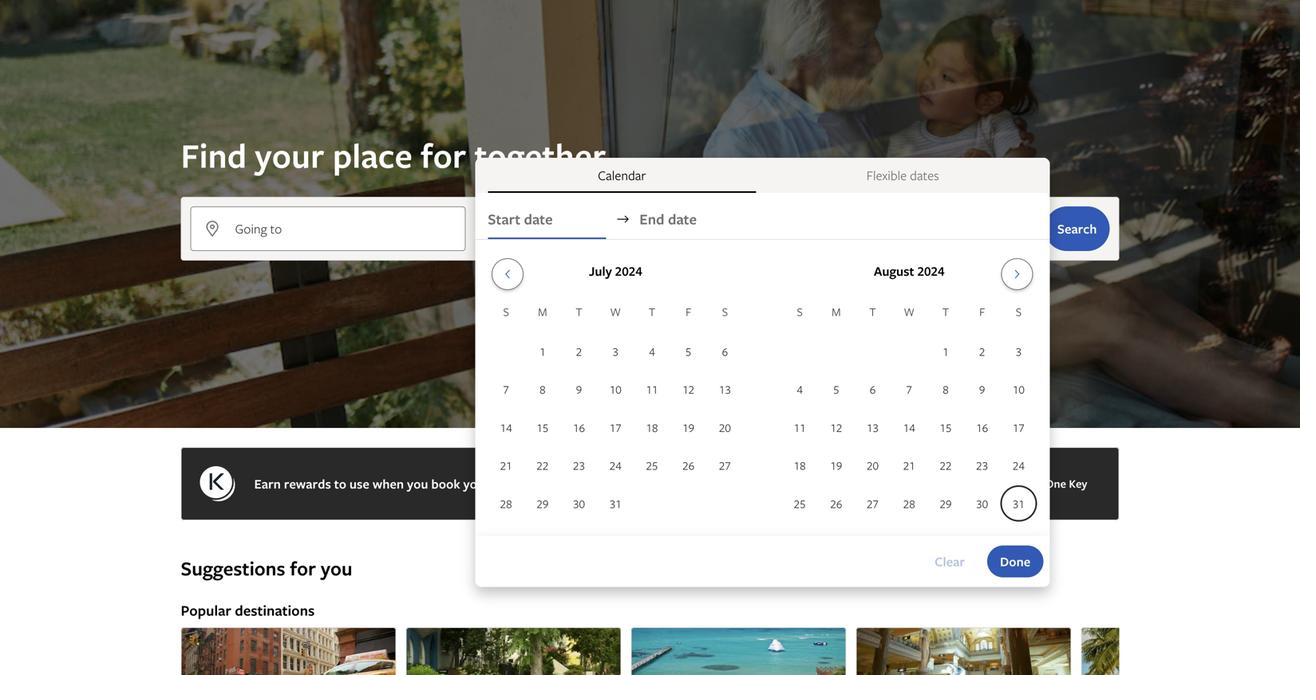 Task type: locate. For each thing, give the bounding box(es) containing it.
0 vertical spatial 4 button
[[634, 334, 670, 370]]

1 21 button from the left
[[488, 448, 524, 484]]

2 f from the left
[[979, 304, 985, 320]]

2 2 button from the left
[[964, 334, 1000, 370]]

9 button
[[561, 372, 597, 408], [964, 372, 1000, 408]]

19 button
[[670, 410, 707, 446], [818, 448, 854, 484]]

0 horizontal spatial 14
[[500, 420, 512, 436]]

0 horizontal spatial 18
[[646, 420, 658, 436]]

21 inside "july 2024" element
[[500, 459, 512, 474]]

10 inside august 2024 element
[[1013, 382, 1025, 398]]

1 vertical spatial 12
[[830, 420, 842, 436]]

29
[[537, 497, 549, 512], [940, 497, 952, 512]]

0 horizontal spatial 7
[[503, 382, 509, 398]]

1 28 from the left
[[500, 497, 512, 512]]

31 up done
[[1013, 497, 1025, 512]]

0 vertical spatial 13
[[719, 382, 731, 398]]

25 button right hotels.com
[[782, 486, 818, 522]]

1 vertical spatial 5
[[833, 382, 839, 398]]

1 vertical spatial 13 button
[[854, 410, 891, 446]]

12 for leftmost 12 button
[[682, 382, 694, 398]]

1 w from the left
[[610, 304, 621, 320]]

2 1 button from the left
[[927, 334, 964, 370]]

1 3 from the left
[[613, 344, 618, 359]]

11
[[646, 382, 658, 398], [794, 420, 806, 436]]

for right place on the top left of the page
[[421, 133, 466, 178]]

29 button
[[524, 486, 561, 522], [927, 486, 964, 522]]

m
[[538, 304, 547, 320], [832, 304, 841, 320]]

1 horizontal spatial 1
[[943, 344, 949, 359]]

9 for first 9 button
[[576, 382, 582, 398]]

to
[[334, 476, 346, 493]]

1 horizontal spatial 7 button
[[891, 372, 927, 408]]

31 button up done
[[1000, 486, 1037, 522]]

july
[[589, 263, 612, 280]]

1 1 button from the left
[[524, 334, 561, 370]]

1 2 button from the left
[[561, 334, 597, 370]]

2 22 from the left
[[940, 459, 952, 474]]

4 button
[[634, 334, 670, 370], [782, 372, 818, 408]]

1 button
[[524, 334, 561, 370], [927, 334, 964, 370]]

14 inside "july 2024" element
[[500, 420, 512, 436]]

17 for second 17 'button' from the right
[[610, 420, 621, 436]]

1 horizontal spatial 26
[[830, 497, 842, 512]]

10 inside "july 2024" element
[[610, 382, 621, 398]]

1 inside august 2024 element
[[943, 344, 949, 359]]

7 button
[[488, 372, 524, 408], [891, 372, 927, 408]]

2 14 button from the left
[[891, 410, 927, 446]]

30 up clear button
[[976, 497, 988, 512]]

0 vertical spatial 19
[[682, 420, 694, 436]]

30 inside "july 2024" element
[[573, 497, 585, 512]]

1 horizontal spatial 1 button
[[927, 334, 964, 370]]

13 for the left 13 button
[[719, 382, 731, 398]]

0 horizontal spatial 15
[[537, 420, 549, 436]]

you
[[407, 476, 428, 493], [321, 556, 352, 582]]

1 horizontal spatial 21
[[903, 459, 915, 474]]

1 vertical spatial 4 button
[[782, 372, 818, 408]]

12 button
[[670, 372, 707, 408], [818, 410, 854, 446]]

2 m from the left
[[832, 304, 841, 320]]

popular
[[181, 601, 231, 621]]

date inside button
[[668, 209, 697, 229]]

0 vertical spatial 27
[[719, 459, 731, 474]]

15 button
[[524, 410, 561, 446], [927, 410, 964, 446]]

1 horizontal spatial 17 button
[[1000, 410, 1037, 446]]

m inside august 2024 element
[[832, 304, 841, 320]]

1 31 from the left
[[610, 497, 621, 512]]

2 1 from the left
[[943, 344, 949, 359]]

1 horizontal spatial 15 button
[[927, 410, 964, 446]]

22 for 1st 22 button from the left
[[537, 459, 549, 474]]

t
[[576, 304, 582, 320], [649, 304, 655, 320], [869, 304, 876, 320], [942, 304, 949, 320]]

0 vertical spatial 4
[[649, 344, 655, 359]]

30 button left expedia,
[[561, 486, 597, 522]]

1 horizontal spatial 23
[[976, 459, 988, 474]]

9 inside august 2024 element
[[979, 382, 985, 398]]

1 vertical spatial 27 button
[[854, 486, 891, 522]]

3 button for august 2024
[[1000, 334, 1037, 370]]

2 for july 2024
[[576, 344, 582, 359]]

w
[[610, 304, 621, 320], [904, 304, 915, 320]]

25 button
[[634, 448, 670, 484], [782, 486, 818, 522]]

29 down getaway
[[537, 497, 549, 512]]

1 10 button from the left
[[597, 372, 634, 408]]

13
[[719, 382, 731, 398], [867, 420, 879, 436]]

7
[[503, 382, 509, 398], [906, 382, 912, 398]]

1 3 button from the left
[[597, 334, 634, 370]]

17 for first 17 'button' from the right
[[1013, 420, 1025, 436]]

your right find
[[255, 133, 324, 178]]

calendar
[[598, 167, 646, 184]]

2 button
[[561, 334, 597, 370], [964, 334, 1000, 370]]

22 button
[[524, 448, 561, 484], [927, 448, 964, 484]]

5
[[685, 344, 691, 359], [833, 382, 839, 398]]

18
[[646, 420, 658, 436], [794, 459, 806, 474]]

28 button up clear button
[[891, 486, 927, 522]]

25 button left and on the bottom right
[[634, 448, 670, 484]]

28
[[500, 497, 512, 512], [903, 497, 915, 512]]

search button
[[1045, 207, 1110, 251]]

10 for 2nd the 10 button
[[1013, 382, 1025, 398]]

1 vertical spatial 20
[[867, 459, 879, 474]]

11 inside "july 2024" element
[[646, 382, 658, 398]]

0 horizontal spatial 29
[[537, 497, 549, 512]]

las vegas featuring interior views image
[[856, 628, 1071, 676]]

s
[[503, 304, 509, 320], [722, 304, 728, 320], [797, 304, 803, 320], [1016, 304, 1022, 320]]

21 inside august 2024 element
[[903, 459, 915, 474]]

0 horizontal spatial 8 button
[[524, 372, 561, 408]]

15
[[537, 420, 549, 436], [940, 420, 952, 436]]

0 vertical spatial 18
[[646, 420, 658, 436]]

3 inside "july 2024" element
[[613, 344, 618, 359]]

1 horizontal spatial 25 button
[[782, 486, 818, 522]]

28 button right book
[[488, 486, 524, 522]]

3 inside august 2024 element
[[1016, 344, 1022, 359]]

4 for 4 button to the left
[[649, 344, 655, 359]]

0 vertical spatial 26
[[682, 459, 694, 474]]

2 inside august 2024 element
[[979, 344, 985, 359]]

3
[[613, 344, 618, 359], [1016, 344, 1022, 359]]

1 vertical spatial 25
[[794, 497, 806, 512]]

1 button for august 2024
[[927, 334, 964, 370]]

29 up "clear"
[[940, 497, 952, 512]]

0 horizontal spatial 11
[[646, 382, 658, 398]]

for
[[421, 133, 466, 178], [290, 556, 316, 582]]

2 31 from the left
[[1013, 497, 1025, 512]]

1 16 button from the left
[[561, 410, 597, 446]]

1 horizontal spatial 19
[[830, 459, 842, 474]]

1 30 from the left
[[573, 497, 585, 512]]

date right end
[[668, 209, 697, 229]]

26 button
[[670, 448, 707, 484], [818, 486, 854, 522]]

together
[[474, 133, 606, 178]]

24 button
[[597, 448, 634, 484], [1000, 448, 1037, 484]]

20 inside "july 2024" element
[[719, 420, 731, 436]]

19 for the leftmost 19 button
[[682, 420, 694, 436]]

28 inside "july 2024" element
[[500, 497, 512, 512]]

suggestions
[[181, 556, 285, 582]]

0 horizontal spatial 19
[[682, 420, 694, 436]]

1 button inside "july 2024" element
[[524, 334, 561, 370]]

1 button inside august 2024 element
[[927, 334, 964, 370]]

8
[[540, 382, 546, 398], [943, 382, 949, 398]]

24
[[610, 459, 621, 474], [1013, 459, 1025, 474]]

19 inside "july 2024" element
[[682, 420, 694, 436]]

1 horizontal spatial 5
[[833, 382, 839, 398]]

0 horizontal spatial 20
[[719, 420, 731, 436]]

14
[[500, 420, 512, 436], [903, 420, 915, 436]]

w down august 2024
[[904, 304, 915, 320]]

1 horizontal spatial for
[[421, 133, 466, 178]]

20 button
[[707, 410, 743, 446], [854, 448, 891, 484]]

30 inside august 2024 element
[[976, 497, 988, 512]]

2024
[[615, 263, 642, 280], [917, 263, 945, 280]]

1 vertical spatial 11 button
[[782, 410, 818, 446]]

1 horizontal spatial 31
[[1013, 497, 1025, 512]]

1 date from the left
[[524, 209, 553, 229]]

31 down vrbo,
[[610, 497, 621, 512]]

2 3 button from the left
[[1000, 334, 1037, 370]]

23 inside "july 2024" element
[[573, 459, 585, 474]]

1 horizontal spatial 20 button
[[854, 448, 891, 484]]

28 inside august 2024 element
[[903, 497, 915, 512]]

2 22 button from the left
[[927, 448, 964, 484]]

south beach featuring tropical scenes, general coastal views and a beach image
[[1081, 628, 1296, 676]]

tab list
[[475, 158, 1050, 193]]

1 2 from the left
[[576, 344, 582, 359]]

3 button
[[597, 334, 634, 370], [1000, 334, 1037, 370]]

1 vertical spatial 13
[[867, 420, 879, 436]]

application
[[488, 252, 1037, 524]]

0 horizontal spatial 27 button
[[707, 448, 743, 484]]

31 inside "july 2024" element
[[610, 497, 621, 512]]

1 15 from the left
[[537, 420, 549, 436]]

0 horizontal spatial 21 button
[[488, 448, 524, 484]]

2 31 button from the left
[[1000, 486, 1037, 522]]

2 21 from the left
[[903, 459, 915, 474]]

2 30 button from the left
[[964, 486, 1000, 522]]

31 button
[[597, 486, 634, 522], [1000, 486, 1037, 522]]

5 for top 5 button
[[685, 344, 691, 359]]

1 f from the left
[[686, 304, 691, 320]]

9 inside "july 2024" element
[[576, 382, 582, 398]]

29 button left 'on' at the left of page
[[524, 486, 561, 522]]

date inside button
[[524, 209, 553, 229]]

0 horizontal spatial 30 button
[[561, 486, 597, 522]]

1 23 from the left
[[573, 459, 585, 474]]

13 inside august 2024 element
[[867, 420, 879, 436]]

0 horizontal spatial 8
[[540, 382, 546, 398]]

18 button right hotels.com
[[782, 448, 818, 484]]

0 horizontal spatial 7 button
[[488, 372, 524, 408]]

0 horizontal spatial 29 button
[[524, 486, 561, 522]]

0 horizontal spatial 10
[[610, 382, 621, 398]]

2 9 from the left
[[979, 382, 985, 398]]

1 horizontal spatial 3
[[1016, 344, 1022, 359]]

1 vertical spatial 6
[[870, 382, 876, 398]]

0 vertical spatial 5
[[685, 344, 691, 359]]

22 inside "july 2024" element
[[537, 459, 549, 474]]

18 button
[[634, 410, 670, 446], [782, 448, 818, 484]]

2 3 from the left
[[1016, 344, 1022, 359]]

done button
[[987, 546, 1043, 578]]

5 for the right 5 button
[[833, 382, 839, 398]]

2 7 from the left
[[906, 382, 912, 398]]

clear
[[935, 554, 965, 571]]

end date button
[[639, 200, 758, 239]]

date
[[524, 209, 553, 229], [668, 209, 697, 229]]

1 horizontal spatial 3 button
[[1000, 334, 1037, 370]]

14 button
[[488, 410, 524, 446], [891, 410, 927, 446]]

1 horizontal spatial 29
[[940, 497, 952, 512]]

rewards
[[284, 476, 331, 493]]

0 horizontal spatial 1 button
[[524, 334, 561, 370]]

2 s from the left
[[722, 304, 728, 320]]

1 24 button from the left
[[597, 448, 634, 484]]

1 2024 from the left
[[615, 263, 642, 280]]

17 inside "july 2024" element
[[610, 420, 621, 436]]

1 horizontal spatial your
[[463, 476, 490, 493]]

2 t from the left
[[649, 304, 655, 320]]

1 m from the left
[[538, 304, 547, 320]]

1 horizontal spatial 4 button
[[782, 372, 818, 408]]

8 button
[[524, 372, 561, 408], [927, 372, 964, 408]]

0 vertical spatial your
[[255, 133, 324, 178]]

0 horizontal spatial 17 button
[[597, 410, 634, 446]]

georgetown - foggy bottom showing a house, a city and street scenes image
[[406, 628, 621, 676]]

18 button up expedia,
[[634, 410, 670, 446]]

application containing july 2024
[[488, 252, 1037, 524]]

23
[[573, 459, 585, 474], [976, 459, 988, 474]]

1 horizontal spatial 30 button
[[964, 486, 1000, 522]]

2 28 from the left
[[903, 497, 915, 512]]

4
[[649, 344, 655, 359], [797, 382, 803, 398]]

11 inside august 2024 element
[[794, 420, 806, 436]]

27
[[719, 459, 731, 474], [867, 497, 879, 512]]

2 8 from the left
[[943, 382, 949, 398]]

1 31 button from the left
[[597, 486, 634, 522]]

1 horizontal spatial 14
[[903, 420, 915, 436]]

31
[[610, 497, 621, 512], [1013, 497, 1025, 512]]

1 22 from the left
[[537, 459, 549, 474]]

11 button
[[634, 372, 670, 408], [782, 410, 818, 446]]

0 horizontal spatial w
[[610, 304, 621, 320]]

m inside "july 2024" element
[[538, 304, 547, 320]]

0 horizontal spatial 28
[[500, 497, 512, 512]]

0 vertical spatial 6 button
[[707, 334, 743, 370]]

16 button
[[561, 410, 597, 446], [964, 410, 1000, 446]]

2 24 button from the left
[[1000, 448, 1037, 484]]

22
[[537, 459, 549, 474], [940, 459, 952, 474]]

0 horizontal spatial 20 button
[[707, 410, 743, 446]]

application inside wizard region
[[488, 252, 1037, 524]]

23 button
[[561, 448, 597, 484], [964, 448, 1000, 484]]

date right the start
[[524, 209, 553, 229]]

0 horizontal spatial 25
[[646, 459, 658, 474]]

0 vertical spatial 11
[[646, 382, 658, 398]]

0 horizontal spatial 13 button
[[707, 372, 743, 408]]

1 horizontal spatial 19 button
[[818, 448, 854, 484]]

5 inside august 2024 element
[[833, 382, 839, 398]]

1 horizontal spatial 6 button
[[854, 372, 891, 408]]

2 w from the left
[[904, 304, 915, 320]]

0 vertical spatial 26 button
[[670, 448, 707, 484]]

19 inside august 2024 element
[[830, 459, 842, 474]]

0 horizontal spatial 3
[[613, 344, 618, 359]]

29 inside "july 2024" element
[[537, 497, 549, 512]]

5 inside "july 2024" element
[[685, 344, 691, 359]]

0 horizontal spatial f
[[686, 304, 691, 320]]

1 7 from the left
[[503, 382, 509, 398]]

and
[[676, 476, 697, 493]]

26
[[682, 459, 694, 474], [830, 497, 842, 512]]

1 17 from the left
[[610, 420, 621, 436]]

2024 right august
[[917, 263, 945, 280]]

f for august 2024
[[979, 304, 985, 320]]

28 button
[[488, 486, 524, 522], [891, 486, 927, 522]]

1 inside "july 2024" element
[[540, 344, 546, 359]]

0 horizontal spatial 23 button
[[561, 448, 597, 484]]

30 for 2nd 30 button from right
[[573, 497, 585, 512]]

cancun which includes a sandy beach, landscape views and general coastal views image
[[631, 628, 846, 676]]

30 for first 30 button from the right
[[976, 497, 988, 512]]

1 horizontal spatial 2
[[979, 344, 985, 359]]

2 16 from the left
[[976, 420, 988, 436]]

1 16 from the left
[[573, 420, 585, 436]]

16
[[573, 420, 585, 436], [976, 420, 988, 436]]

1 horizontal spatial 21 button
[[891, 448, 927, 484]]

f inside august 2024 element
[[979, 304, 985, 320]]

0 horizontal spatial 22 button
[[524, 448, 561, 484]]

2 2024 from the left
[[917, 263, 945, 280]]

2024 right july
[[615, 263, 642, 280]]

1 horizontal spatial 7
[[906, 382, 912, 398]]

26 inside august 2024 element
[[830, 497, 842, 512]]

start
[[488, 209, 520, 229]]

17
[[610, 420, 621, 436], [1013, 420, 1025, 436]]

august 2024 element
[[782, 303, 1037, 524]]

25 inside august 2024 element
[[794, 497, 806, 512]]

20
[[719, 420, 731, 436], [867, 459, 879, 474]]

w down july 2024
[[610, 304, 621, 320]]

2 16 button from the left
[[964, 410, 1000, 446]]

0 horizontal spatial 4 button
[[634, 334, 670, 370]]

1 s from the left
[[503, 304, 509, 320]]

1 9 from the left
[[576, 382, 582, 398]]

21 button
[[488, 448, 524, 484], [891, 448, 927, 484]]

6 inside "july 2024" element
[[722, 344, 728, 359]]

0 horizontal spatial 3 button
[[597, 334, 634, 370]]

13 inside "july 2024" element
[[719, 382, 731, 398]]

10 button
[[597, 372, 634, 408], [1000, 372, 1037, 408]]

vrbo,
[[590, 476, 621, 493]]

1 vertical spatial 18
[[794, 459, 806, 474]]

2 15 from the left
[[940, 420, 952, 436]]

2 28 button from the left
[[891, 486, 927, 522]]

12 inside august 2024 element
[[830, 420, 842, 436]]

1 horizontal spatial 4
[[797, 382, 803, 398]]

1 8 button from the left
[[524, 372, 561, 408]]

1 horizontal spatial 14 button
[[891, 410, 927, 446]]

1 14 from the left
[[500, 420, 512, 436]]

17 inside august 2024 element
[[1013, 420, 1025, 436]]

2024 for july 2024
[[615, 263, 642, 280]]

22 inside august 2024 element
[[940, 459, 952, 474]]

2 14 from the left
[[903, 420, 915, 436]]

2 date from the left
[[668, 209, 697, 229]]

1 horizontal spatial 16 button
[[964, 410, 1000, 446]]

30
[[573, 497, 585, 512], [976, 497, 988, 512]]

30 down 'on' at the left of page
[[573, 497, 585, 512]]

tab list containing calendar
[[475, 158, 1050, 193]]

2 29 from the left
[[940, 497, 952, 512]]

0 horizontal spatial m
[[538, 304, 547, 320]]

1 8 from the left
[[540, 382, 546, 398]]

2 23 from the left
[[976, 459, 988, 474]]

6 button
[[707, 334, 743, 370], [854, 372, 891, 408]]

31 button right 'on' at the left of page
[[597, 486, 634, 522]]

25 for the topmost 25 button
[[646, 459, 658, 474]]

f inside "july 2024" element
[[686, 304, 691, 320]]

2 30 from the left
[[976, 497, 988, 512]]

0 horizontal spatial 2
[[576, 344, 582, 359]]

for up destinations
[[290, 556, 316, 582]]

1 horizontal spatial 18
[[794, 459, 806, 474]]

13 button
[[707, 372, 743, 408], [854, 410, 891, 446]]

6 inside august 2024 element
[[870, 382, 876, 398]]

27 inside "july 2024" element
[[719, 459, 731, 474]]

1 9 button from the left
[[561, 372, 597, 408]]

0 horizontal spatial 24
[[610, 459, 621, 474]]

0 vertical spatial 27 button
[[707, 448, 743, 484]]

2 10 from the left
[[1013, 382, 1025, 398]]

29 button up "clear"
[[927, 486, 964, 522]]

2 inside "july 2024" element
[[576, 344, 582, 359]]

20 inside august 2024 element
[[867, 459, 879, 474]]

25 inside "july 2024" element
[[646, 459, 658, 474]]

7 inside "july 2024" element
[[503, 382, 509, 398]]

12 inside "july 2024" element
[[682, 382, 694, 398]]

0 horizontal spatial you
[[321, 556, 352, 582]]

1 29 from the left
[[537, 497, 549, 512]]

2 15 button from the left
[[927, 410, 964, 446]]

0 horizontal spatial 24 button
[[597, 448, 634, 484]]

1 10 from the left
[[610, 382, 621, 398]]

30 button up clear button
[[964, 486, 1000, 522]]

calendar link
[[488, 158, 756, 193]]

31 button inside "july 2024" element
[[597, 486, 634, 522]]

31 button inside august 2024 element
[[1000, 486, 1037, 522]]

1 horizontal spatial 25
[[794, 497, 806, 512]]

w inside "july 2024" element
[[610, 304, 621, 320]]

2 17 from the left
[[1013, 420, 1025, 436]]

w inside august 2024 element
[[904, 304, 915, 320]]

1 vertical spatial 6 button
[[854, 372, 891, 408]]

2 2 from the left
[[979, 344, 985, 359]]

0 vertical spatial 19 button
[[670, 410, 707, 446]]

your left the next
[[463, 476, 490, 493]]

27 button
[[707, 448, 743, 484], [854, 486, 891, 522]]

0 horizontal spatial 18 button
[[634, 410, 670, 446]]

1 24 from the left
[[610, 459, 621, 474]]

12
[[682, 382, 694, 398], [830, 420, 842, 436]]

1 21 from the left
[[500, 459, 512, 474]]

2 9 button from the left
[[964, 372, 1000, 408]]

0 vertical spatial 12
[[682, 382, 694, 398]]

29 inside august 2024 element
[[940, 497, 952, 512]]

1 for july 2024
[[540, 344, 546, 359]]

1 15 button from the left
[[524, 410, 561, 446]]

1 1 from the left
[[540, 344, 546, 359]]

10
[[610, 382, 621, 398], [1013, 382, 1025, 398]]

9
[[576, 382, 582, 398], [979, 382, 985, 398]]

august 2024
[[874, 263, 945, 280]]

suggestions for you
[[181, 556, 352, 582]]



Task type: vqa. For each thing, say whether or not it's contained in the screenshot.
Google IMAGE
no



Task type: describe. For each thing, give the bounding box(es) containing it.
when
[[373, 476, 404, 493]]

next month image
[[1008, 268, 1027, 281]]

2 23 button from the left
[[964, 448, 1000, 484]]

1 horizontal spatial 27 button
[[854, 486, 891, 522]]

18 inside "july 2024" element
[[646, 420, 658, 436]]

1 button for july 2024
[[524, 334, 561, 370]]

tab list inside wizard region
[[475, 158, 1050, 193]]

11 for the bottommost '11' button
[[794, 420, 806, 436]]

12 for 12 button to the right
[[830, 420, 842, 436]]

1 vertical spatial 25 button
[[782, 486, 818, 522]]

2 7 button from the left
[[891, 372, 927, 408]]

soho - tribeca which includes street scenes and a city image
[[181, 628, 396, 676]]

0 vertical spatial 25 button
[[634, 448, 670, 484]]

1 28 button from the left
[[488, 486, 524, 522]]

find
[[181, 133, 247, 178]]

end date
[[639, 209, 697, 229]]

4 s from the left
[[1016, 304, 1022, 320]]

1 t from the left
[[576, 304, 582, 320]]

10 for 1st the 10 button from the left
[[610, 382, 621, 398]]

search
[[1057, 220, 1097, 238]]

2 17 button from the left
[[1000, 410, 1037, 446]]

hotels.com
[[701, 476, 766, 493]]

1 for august 2024
[[943, 344, 949, 359]]

expedia,
[[624, 476, 673, 493]]

1 23 button from the left
[[561, 448, 597, 484]]

0 vertical spatial 20 button
[[707, 410, 743, 446]]

1 vertical spatial 19 button
[[818, 448, 854, 484]]

2 29 button from the left
[[927, 486, 964, 522]]

1 vertical spatial 20 button
[[854, 448, 891, 484]]

done
[[1000, 554, 1030, 571]]

july 2024
[[589, 263, 642, 280]]

9 for second 9 button from left
[[979, 382, 985, 398]]

getaway
[[521, 476, 569, 493]]

clear button
[[922, 546, 978, 578]]

place
[[333, 133, 412, 178]]

1 horizontal spatial 5 button
[[818, 372, 854, 408]]

1 vertical spatial 26 button
[[818, 486, 854, 522]]

date for start date
[[524, 209, 553, 229]]

3 s from the left
[[797, 304, 803, 320]]

16 inside august 2024 element
[[976, 420, 988, 436]]

1 14 button from the left
[[488, 410, 524, 446]]

3 t from the left
[[869, 304, 876, 320]]

4 t from the left
[[942, 304, 949, 320]]

flexible dates link
[[769, 158, 1037, 193]]

1 30 button from the left
[[561, 486, 597, 522]]

start date button
[[488, 200, 606, 239]]

destinations
[[235, 601, 315, 621]]

w for august
[[904, 304, 915, 320]]

2 8 button from the left
[[927, 372, 964, 408]]

your inside wizard region
[[255, 133, 324, 178]]

18 inside august 2024 element
[[794, 459, 806, 474]]

date for end date
[[668, 209, 697, 229]]

27 inside august 2024 element
[[867, 497, 879, 512]]

8 inside august 2024 element
[[943, 382, 949, 398]]

popular destinations
[[181, 601, 315, 621]]

0 horizontal spatial 6 button
[[707, 334, 743, 370]]

1 horizontal spatial you
[[407, 476, 428, 493]]

earn
[[254, 476, 281, 493]]

2024 for august 2024
[[917, 263, 945, 280]]

0 vertical spatial 5 button
[[670, 334, 707, 370]]

flexible
[[866, 167, 907, 184]]

2 for august 2024
[[979, 344, 985, 359]]

2 10 button from the left
[[1000, 372, 1037, 408]]

july 2024 element
[[488, 303, 743, 524]]

6 for the rightmost 6 button
[[870, 382, 876, 398]]

13 for 13 button to the bottom
[[867, 420, 879, 436]]

3 for august 2024
[[1016, 344, 1022, 359]]

1 horizontal spatial 18 button
[[782, 448, 818, 484]]

31 inside august 2024 element
[[1013, 497, 1025, 512]]

recently viewed region
[[171, 531, 1129, 556]]

1 22 button from the left
[[524, 448, 561, 484]]

1 vertical spatial you
[[321, 556, 352, 582]]

2 21 button from the left
[[891, 448, 927, 484]]

2 button for july 2024
[[561, 334, 597, 370]]

m for july 2024
[[538, 304, 547, 320]]

23 inside august 2024 element
[[976, 459, 988, 474]]

for inside wizard region
[[421, 133, 466, 178]]

1 horizontal spatial 12 button
[[818, 410, 854, 446]]

1 17 button from the left
[[597, 410, 634, 446]]

on
[[572, 476, 587, 493]]

earn rewards to use when you book your next getaway on vrbo, expedia, and hotels.com
[[254, 476, 766, 493]]

0 horizontal spatial 11 button
[[634, 372, 670, 408]]

find your place for together
[[181, 133, 606, 178]]

14 inside august 2024 element
[[903, 420, 915, 436]]

august
[[874, 263, 914, 280]]

f for july 2024
[[686, 304, 691, 320]]

2 24 from the left
[[1013, 459, 1025, 474]]

22 for 1st 22 button from the right
[[940, 459, 952, 474]]

w for july
[[610, 304, 621, 320]]

previous month image
[[498, 268, 517, 281]]

26 inside "july 2024" element
[[682, 459, 694, 474]]

4 for the right 4 button
[[797, 382, 803, 398]]

1 7 button from the left
[[488, 372, 524, 408]]

use
[[349, 476, 369, 493]]

1 vertical spatial for
[[290, 556, 316, 582]]

3 button for july 2024
[[597, 334, 634, 370]]

6 for 6 button to the left
[[722, 344, 728, 359]]

8 inside "july 2024" element
[[540, 382, 546, 398]]

directional image
[[616, 212, 630, 227]]

flexible dates
[[866, 167, 939, 184]]

wizard region
[[0, 0, 1300, 588]]

0 horizontal spatial 19 button
[[670, 410, 707, 446]]

next
[[493, 476, 518, 493]]

m for august 2024
[[832, 304, 841, 320]]

11 for the left '11' button
[[646, 382, 658, 398]]

dates
[[910, 167, 939, 184]]

book
[[431, 476, 460, 493]]

2 button for august 2024
[[964, 334, 1000, 370]]

1 29 button from the left
[[524, 486, 561, 522]]

3 for july 2024
[[613, 344, 618, 359]]

start date
[[488, 209, 553, 229]]

0 horizontal spatial 12 button
[[670, 372, 707, 408]]

25 for bottommost 25 button
[[794, 497, 806, 512]]

end
[[639, 209, 664, 229]]

0 horizontal spatial 26 button
[[670, 448, 707, 484]]

19 for 19 button to the bottom
[[830, 459, 842, 474]]

15 inside august 2024 element
[[940, 420, 952, 436]]

7 inside august 2024 element
[[906, 382, 912, 398]]

15 inside "july 2024" element
[[537, 420, 549, 436]]

16 inside "july 2024" element
[[573, 420, 585, 436]]



